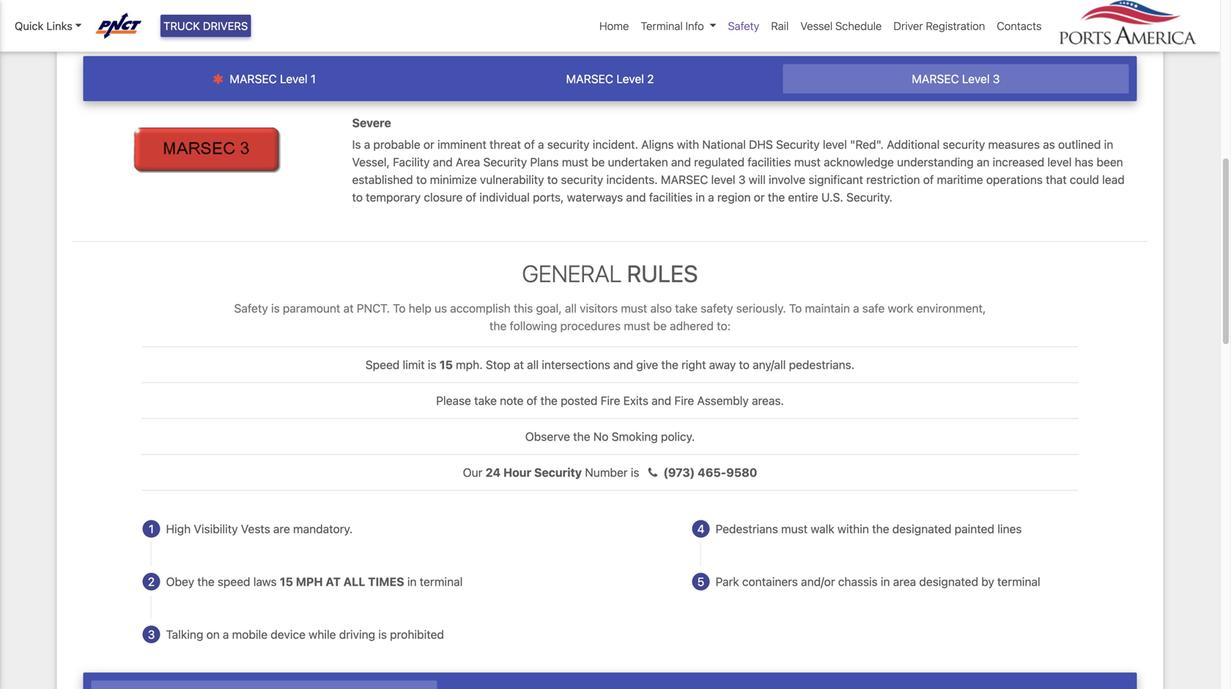 Task type: describe. For each thing, give the bounding box(es) containing it.
the right the give at the right bottom of the page
[[662, 358, 679, 372]]

as
[[1043, 138, 1056, 151]]

of right note at the bottom left
[[527, 394, 538, 408]]

general rules
[[522, 260, 698, 287]]

is a probable or imminent threat of a security incident. aligns with national dhs security level "red". additional security measures as outlined in vessel, facility and area security plans must be undertaken and regulated facilities must acknowledge understanding an increased level has been established to minimize vulnerability to security incidents. marsec level 3 will involve significant restriction of maritime operations that could lead to temporary closure of individual ports, waterways and facilities in a region or the entire u.s. security.
[[352, 138, 1125, 204]]

0 horizontal spatial 1
[[149, 522, 154, 536]]

regulated
[[694, 155, 745, 169]]

level for marsec level 1
[[280, 72, 308, 86]]

maritime
[[937, 173, 984, 187]]

individual
[[480, 190, 530, 204]]

significant
[[809, 173, 864, 187]]

smoking
[[612, 430, 658, 444]]

rail
[[771, 19, 789, 32]]

lead
[[1103, 173, 1125, 187]]

1 horizontal spatial security
[[534, 466, 582, 479]]

pnct
[[518, 29, 550, 43]]

a right on
[[223, 628, 229, 641]]

and right exits
[[652, 394, 672, 408]]

0 horizontal spatial 3
[[148, 628, 155, 641]]

within
[[838, 522, 869, 536]]

5
[[698, 575, 705, 589]]

waterways
[[567, 190, 623, 204]]

in up been
[[1105, 138, 1114, 151]]

safety
[[701, 301, 734, 315]]

while
[[309, 628, 336, 641]]

facility
[[393, 155, 430, 169]]

acknowledge
[[824, 155, 894, 169]]

2 terminal from the left
[[998, 575, 1041, 589]]

be inside safety is paramount at pnct. to help us accomplish this goal, all visitors must also take safety seriously. to maintain a safe work environment, the following procedures must be adhered to:
[[654, 319, 667, 333]]

1 horizontal spatial 15
[[440, 358, 453, 372]]

safety for safety is paramount at pnct. to help us accomplish this goal, all visitors must also take safety seriously. to maintain a safe work environment, the following procedures must be adhered to:
[[234, 301, 268, 315]]

0 vertical spatial facilities
[[748, 155, 791, 169]]

region
[[718, 190, 751, 204]]

marsec up "marsec level 2" link
[[598, 29, 648, 43]]

rules
[[627, 260, 698, 287]]

speed limit is 15 mph. stop at all intersections and give the right away to any/all pedestrians.
[[366, 358, 855, 372]]

security up an
[[943, 138, 986, 151]]

our 24 hour security number is
[[463, 466, 643, 479]]

links
[[46, 19, 72, 32]]

areas.
[[752, 394, 784, 408]]

in left area
[[881, 575, 890, 589]]

away
[[709, 358, 736, 372]]

talking
[[166, 628, 203, 641]]

closure
[[424, 190, 463, 204]]

the right the within
[[872, 522, 890, 536]]

1 vertical spatial 15
[[280, 575, 293, 589]]

at inside safety is paramount at pnct. to help us accomplish this goal, all visitors must also take safety seriously. to maintain a safe work environment, the following procedures must be adhered to:
[[344, 301, 354, 315]]

marsec inside is a probable or imminent threat of a security incident. aligns with national dhs security level "red". additional security measures as outlined in vessel, facility and area security plans must be undertaken and regulated facilities must acknowledge understanding an increased level has been established to minimize vulnerability to security incidents. marsec level 3 will involve significant restriction of maritime operations that could lead to temporary closure of individual ports, waterways and facilities in a region or the entire u.s. security.
[[661, 173, 708, 187]]

a inside safety is paramount at pnct. to help us accomplish this goal, all visitors must also take safety seriously. to maintain a safe work environment, the following procedures must be adhered to:
[[853, 301, 860, 315]]

high
[[166, 522, 191, 536]]

terminal info link
[[635, 12, 722, 40]]

right
[[682, 358, 706, 372]]

operations
[[987, 173, 1043, 187]]

1 vertical spatial security
[[483, 155, 527, 169]]

general
[[522, 260, 622, 287]]

at
[[326, 575, 341, 589]]

marsec for marsec level 2
[[566, 72, 614, 86]]

level for marsec level 3
[[963, 72, 990, 86]]

the inside is a probable or imminent threat of a security incident. aligns with national dhs security level "red". additional security measures as outlined in vessel, facility and area security plans must be undertaken and regulated facilities must acknowledge understanding an increased level has been established to minimize vulnerability to security incidents. marsec level 3 will involve significant restriction of maritime operations that could lead to temporary closure of individual ports, waterways and facilities in a region or the entire u.s. security.
[[768, 190, 785, 204]]

driver registration link
[[888, 12, 991, 40]]

all
[[344, 575, 365, 589]]

give
[[637, 358, 659, 372]]

aligns
[[642, 138, 674, 151]]

understanding
[[897, 155, 974, 169]]

1 vertical spatial or
[[754, 190, 765, 204]]

and up minimize at the top of the page
[[433, 155, 453, 169]]

1 horizontal spatial 1
[[311, 72, 316, 86]]

1 horizontal spatial 2
[[647, 72, 654, 86]]

the inside safety is paramount at pnct. to help us accomplish this goal, all visitors must also take safety seriously. to maintain a safe work environment, the following procedures must be adhered to:
[[490, 319, 507, 333]]

2 fire from the left
[[675, 394, 694, 408]]

speed
[[218, 575, 250, 589]]

visibility
[[194, 522, 238, 536]]

"red".
[[850, 138, 884, 151]]

must right the plans
[[562, 155, 589, 169]]

imminent
[[438, 138, 487, 151]]

is left phone 'icon' at the right of page
[[631, 466, 640, 479]]

to right away on the right of the page
[[739, 358, 750, 372]]

2 horizontal spatial level
[[1048, 155, 1072, 169]]

4
[[698, 522, 705, 536]]

an
[[977, 155, 990, 169]]

registration
[[926, 19, 986, 32]]

plans
[[530, 155, 559, 169]]

us
[[435, 301, 447, 315]]

incidents.
[[607, 173, 658, 187]]

level for marsec level 2
[[617, 72, 644, 86]]

to down the facility
[[416, 173, 427, 187]]

visitors
[[580, 301, 618, 315]]

limit
[[403, 358, 425, 372]]

of down understanding in the top right of the page
[[924, 173, 934, 187]]

driver
[[894, 19, 924, 32]]

note
[[500, 394, 524, 408]]

the left posted
[[541, 394, 558, 408]]

safe
[[863, 301, 885, 315]]

prohibited
[[390, 628, 444, 641]]

and left the give at the right bottom of the page
[[614, 358, 633, 372]]

marsec level 2 link
[[437, 64, 783, 94]]

2 vertical spatial level
[[712, 173, 736, 187]]

and/or
[[801, 575, 835, 589]]

must left walk
[[781, 522, 808, 536]]

intersections
[[542, 358, 611, 372]]

the left 'no'
[[573, 430, 591, 444]]

increased
[[993, 155, 1045, 169]]

2 to from the left
[[789, 301, 802, 315]]

vests
[[241, 522, 270, 536]]

driver registration
[[894, 19, 986, 32]]

rail link
[[766, 12, 795, 40]]

driving
[[339, 628, 375, 641]]

and down with on the right of page
[[671, 155, 691, 169]]

lines
[[998, 522, 1022, 536]]

seriously.
[[737, 301, 786, 315]]

on
[[206, 628, 220, 641]]

in right times
[[407, 575, 417, 589]]

2 tab list from the top
[[83, 673, 1137, 689]]

severe
[[352, 116, 391, 130]]

no
[[594, 430, 609, 444]]

this
[[514, 301, 533, 315]]

mph.
[[456, 358, 483, 372]]

stop
[[486, 358, 511, 372]]

that
[[1046, 173, 1067, 187]]

1 vertical spatial designated
[[920, 575, 979, 589]]

take inside safety is paramount at pnct. to help us accomplish this goal, all visitors must also take safety seriously. to maintain a safe work environment, the following procedures must be adhered to:
[[675, 301, 698, 315]]

exits
[[624, 394, 649, 408]]

be inside is a probable or imminent threat of a security incident. aligns with national dhs security level "red". additional security measures as outlined in vessel, facility and area security plans must be undertaken and regulated facilities must acknowledge understanding an increased level has been established to minimize vulnerability to security incidents. marsec level 3 will involve significant restriction of maritime operations that could lead to temporary closure of individual ports, waterways and facilities in a region or the entire u.s. security.
[[592, 155, 605, 169]]

tab list containing marsec level 1
[[83, 56, 1137, 101]]

to down established
[[352, 190, 363, 204]]

help
[[409, 301, 432, 315]]

a up the plans
[[538, 138, 544, 151]]

is:1
[[683, 29, 703, 43]]

phone image
[[643, 467, 664, 479]]

please
[[436, 394, 471, 408]]

1 horizontal spatial level
[[823, 138, 847, 151]]

0 horizontal spatial facilities
[[649, 190, 693, 204]]

procedures
[[560, 319, 621, 333]]

accomplish
[[450, 301, 511, 315]]



Task type: vqa. For each thing, say whether or not it's contained in the screenshot.
extension
no



Task type: locate. For each thing, give the bounding box(es) containing it.
work
[[888, 301, 914, 315]]

facilities down incidents.
[[649, 190, 693, 204]]

marsec for marsec level 1
[[230, 72, 277, 86]]

15 left mph.
[[440, 358, 453, 372]]

0 horizontal spatial take
[[474, 394, 497, 408]]

the right obey
[[197, 575, 215, 589]]

level
[[651, 29, 681, 43], [280, 72, 308, 86], [617, 72, 644, 86], [963, 72, 990, 86]]

0 vertical spatial 1
[[311, 72, 316, 86]]

level up that
[[1048, 155, 1072, 169]]

3 inside is a probable or imminent threat of a security incident. aligns with national dhs security level "red". additional security measures as outlined in vessel, facility and area security plans must be undertaken and regulated facilities must acknowledge understanding an increased level has been established to minimize vulnerability to security incidents. marsec level 3 will involve significant restriction of maritime operations that could lead to temporary closure of individual ports, waterways and facilities in a region or the entire u.s. security.
[[739, 173, 746, 187]]

1 vertical spatial facilities
[[649, 190, 693, 204]]

take up adhered
[[675, 301, 698, 315]]

the down involve
[[768, 190, 785, 204]]

home
[[600, 19, 629, 32]]

0 vertical spatial designated
[[893, 522, 952, 536]]

0 horizontal spatial security
[[483, 155, 527, 169]]

designated left by
[[920, 575, 979, 589]]

0 horizontal spatial all
[[527, 358, 539, 372]]

security down the threat
[[483, 155, 527, 169]]

park
[[716, 575, 740, 589]]

safety inside safety is paramount at pnct. to help us accomplish this goal, all visitors must also take safety seriously. to maintain a safe work environment, the following procedures must be adhered to:
[[234, 301, 268, 315]]

level down regulated
[[712, 173, 736, 187]]

1 horizontal spatial 3
[[739, 173, 746, 187]]

1 horizontal spatial at
[[514, 358, 524, 372]]

at left pnct.
[[344, 301, 354, 315]]

fire up policy.
[[675, 394, 694, 408]]

paramount
[[283, 301, 340, 315]]

is left paramount at the top left of the page
[[271, 301, 280, 315]]

2 horizontal spatial 3
[[993, 72, 1000, 86]]

must
[[562, 155, 589, 169], [795, 155, 821, 169], [621, 301, 648, 315], [624, 319, 651, 333], [781, 522, 808, 536]]

or
[[424, 138, 435, 151], [754, 190, 765, 204]]

of down minimize at the top of the page
[[466, 190, 477, 204]]

0 vertical spatial all
[[565, 301, 577, 315]]

pedestrians
[[716, 522, 778, 536]]

the
[[768, 190, 785, 204], [490, 319, 507, 333], [662, 358, 679, 372], [541, 394, 558, 408], [573, 430, 591, 444], [872, 522, 890, 536], [197, 575, 215, 589]]

terminal
[[420, 575, 463, 589], [998, 575, 1041, 589]]

1 vertical spatial 3
[[739, 173, 746, 187]]

1 horizontal spatial terminal
[[998, 575, 1041, 589]]

1 vertical spatial at
[[514, 358, 524, 372]]

be down also
[[654, 319, 667, 333]]

1 vertical spatial be
[[654, 319, 667, 333]]

temporary
[[366, 190, 421, 204]]

all right stop
[[527, 358, 539, 372]]

will
[[749, 173, 766, 187]]

obey
[[166, 575, 194, 589]]

security up the plans
[[547, 138, 590, 151]]

truck drivers link
[[161, 15, 251, 37]]

and
[[433, 155, 453, 169], [671, 155, 691, 169], [626, 190, 646, 204], [614, 358, 633, 372], [652, 394, 672, 408]]

marsec down drivers at the left top
[[230, 72, 277, 86]]

1 tab list from the top
[[83, 56, 1137, 101]]

quick links
[[15, 19, 72, 32]]

a left safe on the top right of page
[[853, 301, 860, 315]]

0 vertical spatial 3
[[993, 72, 1000, 86]]

designated left 'painted'
[[893, 522, 952, 536]]

1 vertical spatial take
[[474, 394, 497, 408]]

0 vertical spatial level
[[823, 138, 847, 151]]

2 vertical spatial 3
[[148, 628, 155, 641]]

0 vertical spatial safety
[[728, 19, 760, 32]]

at
[[344, 301, 354, 315], [514, 358, 524, 372]]

incident.
[[593, 138, 639, 151]]

marsec level 3
[[912, 72, 1000, 86]]

area
[[456, 155, 480, 169]]

facilities down 'dhs'
[[748, 155, 791, 169]]

to left help
[[393, 301, 406, 315]]

area
[[894, 575, 917, 589]]

0 horizontal spatial or
[[424, 138, 435, 151]]

pnct.
[[357, 301, 390, 315]]

in left region
[[696, 190, 705, 204]]

security
[[776, 138, 820, 151], [483, 155, 527, 169], [534, 466, 582, 479]]

0 vertical spatial take
[[675, 301, 698, 315]]

to left maintain
[[789, 301, 802, 315]]

all
[[565, 301, 577, 315], [527, 358, 539, 372]]

today's
[[553, 29, 596, 43]]

observe the no smoking policy.
[[525, 430, 695, 444]]

0 horizontal spatial 15
[[280, 575, 293, 589]]

marsec level 1 link
[[91, 64, 437, 94]]

must up involve
[[795, 155, 821, 169]]

been
[[1097, 155, 1124, 169]]

observe
[[525, 430, 570, 444]]

ports,
[[533, 190, 564, 204]]

laws
[[253, 575, 277, 589]]

1 vertical spatial tab list
[[83, 673, 1137, 689]]

with
[[677, 138, 699, 151]]

the down accomplish
[[490, 319, 507, 333]]

0 vertical spatial 15
[[440, 358, 453, 372]]

marsec down driver registration link at the right top of the page
[[912, 72, 959, 86]]

1 vertical spatial 1
[[149, 522, 154, 536]]

1 vertical spatial all
[[527, 358, 539, 372]]

involve
[[769, 173, 806, 187]]

must up the give at the right bottom of the page
[[624, 319, 651, 333]]

also
[[651, 301, 672, 315]]

of
[[524, 138, 535, 151], [924, 173, 934, 187], [466, 190, 477, 204], [527, 394, 538, 408]]

0 horizontal spatial fire
[[601, 394, 621, 408]]

1 horizontal spatial be
[[654, 319, 667, 333]]

vulnerability
[[480, 173, 544, 187]]

vessel
[[801, 19, 833, 32]]

2 vertical spatial security
[[534, 466, 582, 479]]

1 vertical spatial 2
[[148, 575, 155, 589]]

0 horizontal spatial at
[[344, 301, 354, 315]]

must left also
[[621, 301, 648, 315]]

following
[[510, 319, 557, 333]]

is inside safety is paramount at pnct. to help us accomplish this goal, all visitors must also take safety seriously. to maintain a safe work environment, the following procedures must be adhered to:
[[271, 301, 280, 315]]

2 down terminal
[[647, 72, 654, 86]]

security down observe
[[534, 466, 582, 479]]

terminal right by
[[998, 575, 1041, 589]]

marsec down with on the right of page
[[661, 173, 708, 187]]

1 horizontal spatial take
[[675, 301, 698, 315]]

mandatory.
[[293, 522, 353, 536]]

info
[[686, 19, 704, 32]]

3 left "will" in the top right of the page
[[739, 173, 746, 187]]

at right stop
[[514, 358, 524, 372]]

a left region
[[708, 190, 715, 204]]

terminal info
[[641, 19, 704, 32]]

0 horizontal spatial to
[[393, 301, 406, 315]]

mobile
[[232, 628, 268, 641]]

(973)
[[664, 466, 695, 479]]

0 horizontal spatial level
[[712, 173, 736, 187]]

terminal right times
[[420, 575, 463, 589]]

1 horizontal spatial all
[[565, 301, 577, 315]]

security up waterways
[[561, 173, 604, 187]]

marsec for marsec level 3
[[912, 72, 959, 86]]

2 left obey
[[148, 575, 155, 589]]

all inside safety is paramount at pnct. to help us accomplish this goal, all visitors must also take safety seriously. to maintain a safe work environment, the following procedures must be adhered to:
[[565, 301, 577, 315]]

level up acknowledge
[[823, 138, 847, 151]]

of up the plans
[[524, 138, 535, 151]]

dhs
[[749, 138, 773, 151]]

1 vertical spatial level
[[1048, 155, 1072, 169]]

times
[[368, 575, 404, 589]]

9580
[[727, 466, 758, 479]]

undertaken
[[608, 155, 668, 169]]

safety is paramount at pnct. to help us accomplish this goal, all visitors must also take safety seriously. to maintain a safe work environment, the following procedures must be adhered to:
[[234, 301, 986, 333]]

minimize
[[430, 173, 477, 187]]

1 horizontal spatial to
[[789, 301, 802, 315]]

0 vertical spatial security
[[776, 138, 820, 151]]

and down incidents.
[[626, 190, 646, 204]]

threat
[[490, 138, 521, 151]]

safety left rail
[[728, 19, 760, 32]]

take
[[675, 301, 698, 315], [474, 394, 497, 408]]

1 fire from the left
[[601, 394, 621, 408]]

0 vertical spatial 2
[[647, 72, 654, 86]]

fire left exits
[[601, 394, 621, 408]]

0 vertical spatial at
[[344, 301, 354, 315]]

to:
[[717, 319, 731, 333]]

1 terminal from the left
[[420, 575, 463, 589]]

a right is
[[364, 138, 370, 151]]

contacts
[[997, 19, 1042, 32]]

goal,
[[536, 301, 562, 315]]

0 vertical spatial tab list
[[83, 56, 1137, 101]]

be down 'incident.'
[[592, 155, 605, 169]]

1 to from the left
[[393, 301, 406, 315]]

safety
[[728, 19, 760, 32], [234, 301, 268, 315]]

0 horizontal spatial 2
[[148, 575, 155, 589]]

safety for safety
[[728, 19, 760, 32]]

assembly
[[698, 394, 749, 408]]

restriction
[[867, 173, 920, 187]]

is
[[352, 138, 361, 151]]

schedule
[[836, 19, 882, 32]]

chassis
[[839, 575, 878, 589]]

take left note at the bottom left
[[474, 394, 497, 408]]

2
[[647, 72, 654, 86], [148, 575, 155, 589]]

outlined
[[1059, 138, 1101, 151]]

(973) 465-9580
[[664, 466, 758, 479]]

tab list
[[83, 56, 1137, 101], [83, 673, 1137, 689]]

or down "will" in the top right of the page
[[754, 190, 765, 204]]

to up ports,
[[547, 173, 558, 187]]

safety left paramount at the top left of the page
[[234, 301, 268, 315]]

all right the "goal," at the top left of page
[[565, 301, 577, 315]]

safety link
[[722, 12, 766, 40]]

3 left talking
[[148, 628, 155, 641]]

0 horizontal spatial terminal
[[420, 575, 463, 589]]

2 horizontal spatial security
[[776, 138, 820, 151]]

0 horizontal spatial safety
[[234, 301, 268, 315]]

policy.
[[661, 430, 695, 444]]

1 horizontal spatial facilities
[[748, 155, 791, 169]]

or up the facility
[[424, 138, 435, 151]]

marsec down today's
[[566, 72, 614, 86]]

security.
[[847, 190, 893, 204]]

1 horizontal spatial fire
[[675, 394, 694, 408]]

0 horizontal spatial be
[[592, 155, 605, 169]]

0 vertical spatial or
[[424, 138, 435, 151]]

number
[[585, 466, 628, 479]]

speed
[[366, 358, 400, 372]]

security up involve
[[776, 138, 820, 151]]

1 horizontal spatial safety
[[728, 19, 760, 32]]

is right the driving
[[379, 628, 387, 641]]

in
[[1105, 138, 1114, 151], [696, 190, 705, 204], [407, 575, 417, 589], [881, 575, 890, 589]]

1 vertical spatial safety
[[234, 301, 268, 315]]

0 vertical spatial be
[[592, 155, 605, 169]]

by
[[982, 575, 995, 589]]

3 down contacts link
[[993, 72, 1000, 86]]

15 right laws
[[280, 575, 293, 589]]

is right the limit
[[428, 358, 437, 372]]

talking on a mobile device while driving is prohibited
[[166, 628, 444, 641]]

1 horizontal spatial or
[[754, 190, 765, 204]]

24
[[486, 466, 501, 479]]



